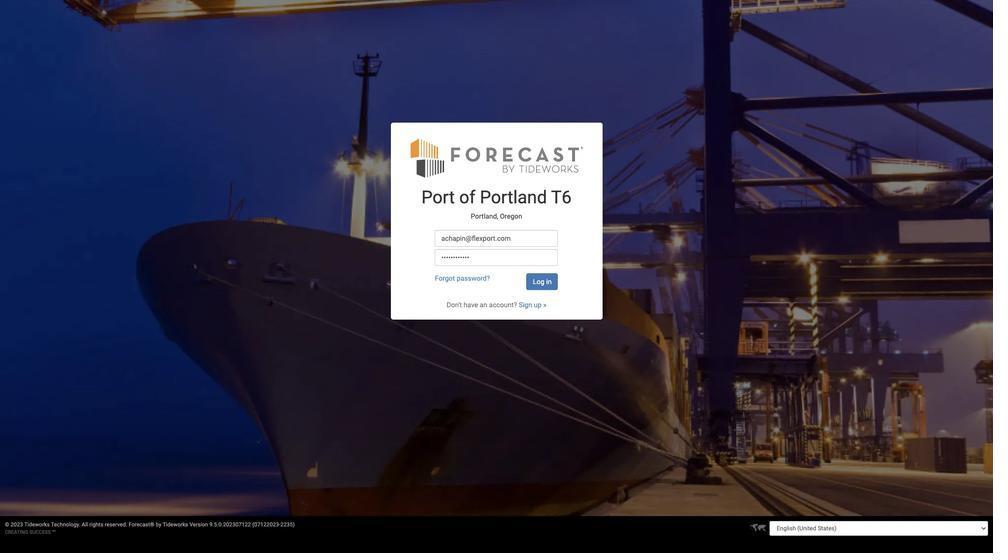 Task type: describe. For each thing, give the bounding box(es) containing it.
portland
[[480, 187, 547, 208]]

forgot password? log in
[[435, 274, 552, 286]]

all
[[82, 522, 88, 528]]

t6
[[551, 187, 572, 208]]

℠
[[52, 529, 56, 535]]

oregon
[[500, 212, 522, 220]]

technology.
[[51, 522, 80, 528]]

forgot
[[435, 274, 455, 282]]

don't
[[447, 301, 462, 309]]

version
[[190, 522, 208, 528]]

(07122023-
[[252, 522, 281, 528]]

reserved.
[[105, 522, 127, 528]]

in
[[546, 278, 552, 286]]

Password password field
[[435, 249, 558, 266]]

2023
[[11, 522, 23, 528]]

rights
[[89, 522, 103, 528]]

forecast®
[[129, 522, 154, 528]]

have
[[464, 301, 478, 309]]

9.5.0.202307122
[[209, 522, 251, 528]]

2235)
[[281, 522, 295, 528]]



Task type: vqa. For each thing, say whether or not it's contained in the screenshot.
account?
yes



Task type: locate. For each thing, give the bounding box(es) containing it.
Email or username text field
[[435, 230, 558, 247]]

forgot password? link
[[435, 274, 490, 282]]

log in button
[[527, 273, 558, 290]]

password?
[[457, 274, 490, 282]]

account?
[[489, 301, 517, 309]]

port of portland t6 portland, oregon
[[422, 187, 572, 220]]

up
[[534, 301, 542, 309]]

tideworks
[[24, 522, 50, 528], [163, 522, 188, 528]]

an
[[480, 301, 487, 309]]

tideworks up success
[[24, 522, 50, 528]]

port
[[422, 187, 455, 208]]

sign
[[519, 301, 532, 309]]

0 horizontal spatial tideworks
[[24, 522, 50, 528]]

©
[[5, 522, 9, 528]]

1 horizontal spatial tideworks
[[163, 522, 188, 528]]

forecast® by tideworks image
[[411, 138, 583, 178]]

don't have an account? sign up »
[[447, 301, 547, 309]]

success
[[29, 529, 51, 535]]

sign up » link
[[519, 301, 547, 309]]

1 tideworks from the left
[[24, 522, 50, 528]]

log
[[533, 278, 545, 286]]

2 tideworks from the left
[[163, 522, 188, 528]]

portland,
[[471, 212, 498, 220]]

of
[[459, 187, 476, 208]]

tideworks right the by
[[163, 522, 188, 528]]

by
[[156, 522, 161, 528]]

»
[[543, 301, 547, 309]]

creating
[[5, 529, 28, 535]]

© 2023 tideworks technology. all rights reserved. forecast® by tideworks version 9.5.0.202307122 (07122023-2235) creating success ℠
[[5, 522, 295, 535]]



